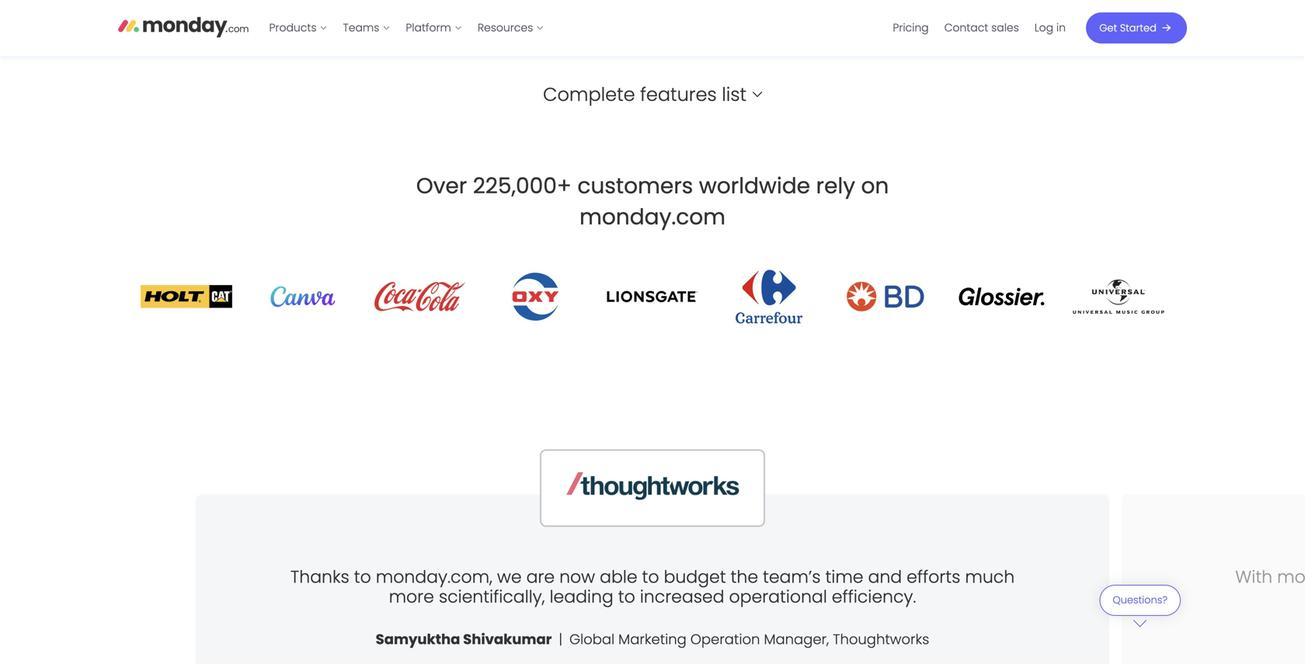 Task type: vqa. For each thing, say whether or not it's contained in the screenshot.
leftmost you
no



Task type: describe. For each thing, give the bounding box(es) containing it.
and
[[868, 565, 902, 589]]

increased
[[640, 585, 724, 609]]

list containing products
[[261, 0, 552, 56]]

over 225,000+  customers worldwide rely on monday.com
[[416, 170, 889, 232]]

operation
[[690, 630, 760, 650]]

carrefour image
[[736, 270, 803, 323]]

main element
[[261, 0, 1187, 56]]

efficiency.
[[832, 585, 916, 609]]

sales
[[991, 20, 1019, 35]]

contact
[[944, 20, 988, 35]]

bd image
[[840, 275, 932, 318]]

manager,
[[764, 630, 829, 650]]

team's
[[763, 565, 821, 589]]

much
[[965, 565, 1015, 589]]

global
[[569, 630, 615, 650]]

products link
[[261, 16, 335, 40]]

oxy image
[[508, 270, 564, 323]]

|
[[559, 630, 563, 650]]

canva image
[[257, 286, 349, 307]]

budget
[[664, 565, 726, 589]]

225,000+
[[473, 170, 572, 201]]

glossier image
[[956, 287, 1048, 306]]

more
[[389, 585, 434, 609]]

pricing
[[893, 20, 929, 35]]

coca cola image
[[374, 272, 465, 322]]

monday.com
[[580, 202, 726, 232]]

questions?
[[1113, 593, 1168, 607]]

contact sales link
[[937, 16, 1027, 40]]

efforts
[[907, 565, 961, 589]]

holtcat image
[[141, 285, 232, 308]]

shivakumar
[[463, 630, 552, 650]]

1 horizontal spatial to
[[618, 585, 635, 609]]

in
[[1057, 20, 1066, 35]]

log in
[[1035, 20, 1066, 35]]

over
[[416, 170, 467, 201]]

leading
[[550, 585, 614, 609]]

with
[[1236, 565, 1273, 589]]



Task type: locate. For each thing, give the bounding box(es) containing it.
log
[[1035, 20, 1054, 35]]

operational
[[729, 585, 827, 609]]

to
[[354, 565, 371, 589], [642, 565, 659, 589], [618, 585, 635, 609]]

list
[[722, 81, 747, 107]]

thoughtworks logo image
[[556, 455, 750, 518]]

products
[[269, 20, 317, 35]]

on
[[861, 170, 889, 201]]

list containing pricing
[[885, 0, 1074, 56]]

monday.com logo image
[[118, 10, 249, 43]]

contact sales
[[944, 20, 1019, 35]]

get started button
[[1086, 12, 1187, 44]]

resources
[[478, 20, 533, 35]]

the
[[731, 565, 758, 589]]

platform
[[406, 20, 451, 35]]

scientifically,
[[439, 585, 545, 609]]

list
[[261, 0, 552, 56], [885, 0, 1074, 56]]

started
[[1120, 21, 1157, 35]]

complete
[[543, 81, 635, 107]]

customers
[[578, 170, 693, 201]]

get
[[1100, 21, 1117, 35]]

thoughtworks
[[833, 630, 929, 650]]

rely
[[816, 170, 855, 201]]

universal music group image
[[1073, 280, 1165, 314]]

questions? button
[[1100, 585, 1181, 627]]

samyuktha
[[376, 630, 460, 650]]

resources link
[[470, 16, 552, 40]]

get started
[[1100, 21, 1157, 35]]

teams
[[343, 20, 379, 35]]

1 horizontal spatial list
[[885, 0, 1074, 56]]

platform link
[[398, 16, 470, 40]]

lionsgate image
[[607, 285, 698, 308]]

2 list from the left
[[885, 0, 1074, 56]]

samyuktha shivakumar | global marketing operation manager, thoughtworks
[[376, 630, 929, 650]]

teams link
[[335, 16, 398, 40]]

0 horizontal spatial list
[[261, 0, 552, 56]]

are
[[526, 565, 555, 589]]

we
[[497, 565, 522, 589]]

marketing
[[618, 630, 687, 650]]

to right the able
[[642, 565, 659, 589]]

thanks
[[290, 565, 349, 589]]

features
[[640, 81, 717, 107]]

to right "leading"
[[618, 585, 635, 609]]

complete features list
[[543, 81, 747, 107]]

now
[[559, 565, 595, 589]]

0 horizontal spatial to
[[354, 565, 371, 589]]

able
[[600, 565, 638, 589]]

worldwide
[[699, 170, 810, 201]]

1 list from the left
[[261, 0, 552, 56]]

thanks to monday.com, we are now able to budget the team's time and efforts much more scientifically, leading to increased operational efficiency.
[[290, 565, 1015, 609]]

time
[[825, 565, 864, 589]]

log in link
[[1027, 16, 1074, 40]]

2 horizontal spatial to
[[642, 565, 659, 589]]

monday.com,
[[376, 565, 493, 589]]

pricing link
[[885, 16, 937, 40]]

with mo
[[1236, 565, 1305, 609]]

to right "thanks"
[[354, 565, 371, 589]]

mo
[[1277, 565, 1305, 589]]



